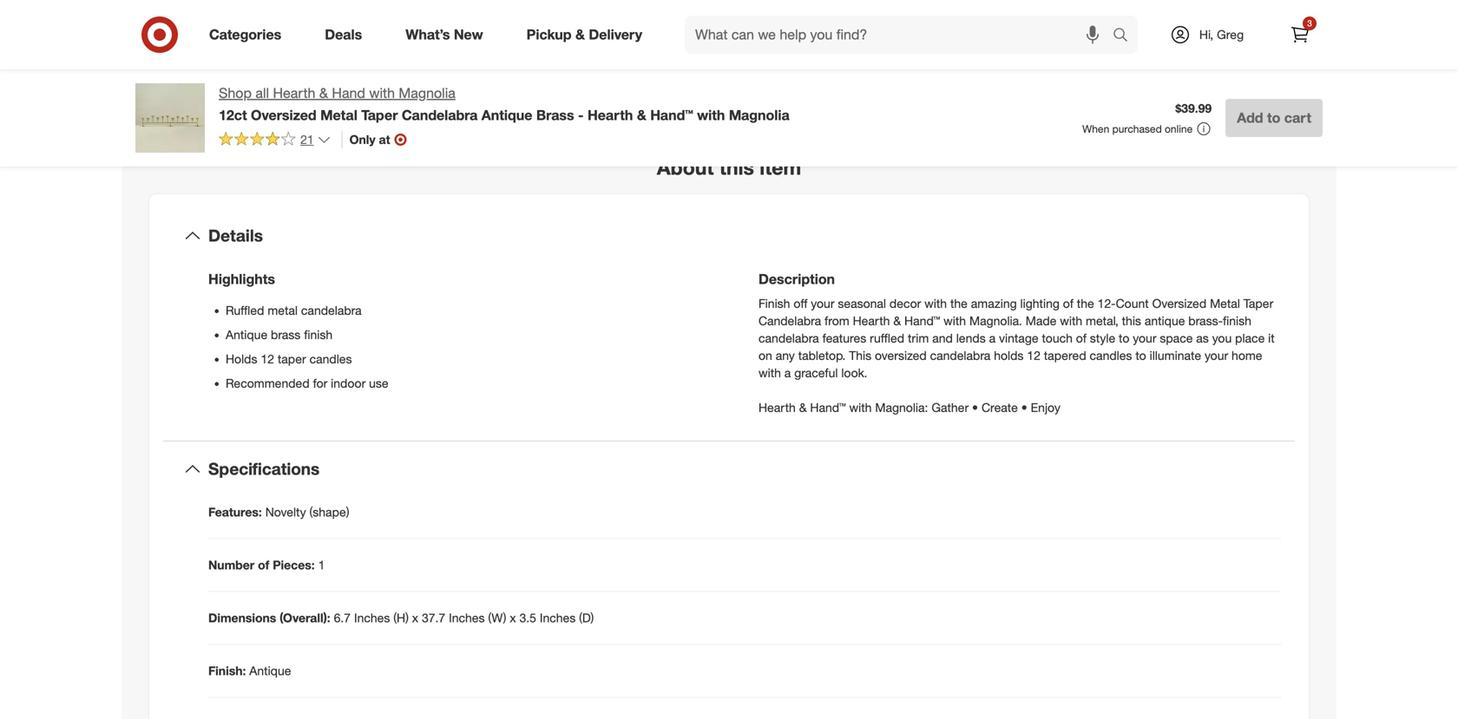 Task type: describe. For each thing, give the bounding box(es) containing it.
2 vertical spatial of
[[258, 558, 269, 573]]

with right decor
[[924, 296, 947, 311]]

2 x from the left
[[510, 611, 516, 626]]

new
[[454, 26, 483, 43]]

2 vertical spatial antique
[[249, 664, 291, 679]]

count
[[1116, 296, 1149, 311]]

advertisement region
[[750, 15, 1323, 81]]

from
[[824, 313, 849, 328]]

12ct oversized metal taper candelabra antique brass - hearth &#38; hand&#8482; with magnolia, 5 of 8 image
[[135, 0, 415, 62]]

search
[[1105, 28, 1147, 45]]

antique
[[1145, 313, 1185, 328]]

image gallery element
[[135, 0, 708, 114]]

finish inside the finish off your seasonal decor with the amazing lighting of the 12-count oversized metal taper candelabra from hearth & hand™ with magnolia. made with metal, this antique brass-finish candelabra features ruffled trim and lends a vintage touch of style to your space as you place it on any tabletop. this oversized candelabra holds 12 tapered candles to illuminate your home with a graceful look.
[[1223, 313, 1251, 328]]

metal inside the finish off your seasonal decor with the amazing lighting of the 12-count oversized metal taper candelabra from hearth & hand™ with magnolia. made with metal, this antique brass-finish candelabra features ruffled trim and lends a vintage touch of style to your space as you place it on any tabletop. this oversized candelabra holds 12 tapered candles to illuminate your home with a graceful look.
[[1210, 296, 1240, 311]]

specifications
[[208, 459, 320, 479]]

only at
[[349, 132, 390, 147]]

decor
[[890, 296, 921, 311]]

details button
[[163, 208, 1295, 264]]

delivery
[[589, 26, 642, 43]]

details
[[208, 226, 263, 246]]

photo from blessed with twins, 6 of 8 image
[[429, 0, 708, 62]]

number of pieces: 1
[[208, 558, 325, 573]]

2 horizontal spatial candelabra
[[930, 348, 991, 363]]

dimensions (overall): 6.7 inches (h) x 37.7 inches (w) x 3.5 inches (d)
[[208, 611, 594, 626]]

you
[[1212, 331, 1232, 346]]

shop all hearth & hand with magnolia 12ct oversized metal taper candelabra antique brass - hearth & hand™ with magnolia
[[219, 85, 790, 124]]

21
[[300, 132, 314, 147]]

specifications button
[[163, 442, 1295, 497]]

home
[[1232, 348, 1262, 363]]

pickup & delivery link
[[512, 16, 664, 54]]

features
[[822, 331, 866, 346]]

off
[[794, 296, 807, 311]]

as
[[1196, 331, 1209, 346]]

all
[[255, 85, 269, 102]]

illuminate
[[1150, 348, 1201, 363]]

when purchased online
[[1082, 122, 1193, 135]]

space
[[1160, 331, 1193, 346]]

metal inside shop all hearth & hand with magnolia 12ct oversized metal taper candelabra antique brass - hearth & hand™ with magnolia
[[320, 107, 357, 124]]

ruffled
[[226, 303, 264, 318]]

1 horizontal spatial to
[[1135, 348, 1146, 363]]

this inside the finish off your seasonal decor with the amazing lighting of the 12-count oversized metal taper candelabra from hearth & hand™ with magnolia. made with metal, this antique brass-finish candelabra features ruffled trim and lends a vintage touch of style to your space as you place it on any tabletop. this oversized candelabra holds 12 tapered candles to illuminate your home with a graceful look.
[[1122, 313, 1141, 328]]

(d)
[[579, 611, 594, 626]]

description
[[759, 271, 835, 288]]

when
[[1082, 122, 1109, 135]]

purchased
[[1112, 122, 1162, 135]]

1 horizontal spatial a
[[989, 331, 996, 346]]

what's new
[[406, 26, 483, 43]]

pieces:
[[273, 558, 315, 573]]

touch
[[1042, 331, 1073, 346]]

1 horizontal spatial of
[[1063, 296, 1073, 311]]

hearth inside the finish off your seasonal decor with the amazing lighting of the 12-count oversized metal taper candelabra from hearth & hand™ with magnolia. made with metal, this antique brass-finish candelabra features ruffled trim and lends a vintage touch of style to your space as you place it on any tabletop. this oversized candelabra holds 12 tapered candles to illuminate your home with a graceful look.
[[853, 313, 890, 328]]

(w)
[[488, 611, 506, 626]]

lends
[[956, 331, 986, 346]]

add
[[1237, 109, 1263, 126]]

magnolia.
[[969, 313, 1022, 328]]

& inside the finish off your seasonal decor with the amazing lighting of the 12-count oversized metal taper candelabra from hearth & hand™ with magnolia. made with metal, this antique brass-finish candelabra features ruffled trim and lends a vintage touch of style to your space as you place it on any tabletop. this oversized candelabra holds 12 tapered candles to illuminate your home with a graceful look.
[[893, 313, 901, 328]]

0 horizontal spatial finish
[[304, 327, 333, 342]]

taper
[[278, 351, 306, 367]]

deals link
[[310, 16, 384, 54]]

(h)
[[393, 611, 409, 626]]

holds 12 taper candles
[[226, 351, 352, 367]]

for
[[313, 376, 327, 391]]

highlights
[[208, 271, 275, 288]]

candles inside the finish off your seasonal decor with the amazing lighting of the 12-count oversized metal taper candelabra from hearth & hand™ with magnolia. made with metal, this antique brass-finish candelabra features ruffled trim and lends a vintage touch of style to your space as you place it on any tabletop. this oversized candelabra holds 12 tapered candles to illuminate your home with a graceful look.
[[1090, 348, 1132, 363]]

with down look.
[[849, 400, 872, 415]]

brass-
[[1188, 313, 1223, 328]]

3.5
[[519, 611, 536, 626]]

21 link
[[219, 131, 331, 151]]

with right the hand
[[369, 85, 395, 102]]

holds
[[226, 351, 257, 367]]

indoor
[[331, 376, 366, 391]]

hand
[[332, 85, 365, 102]]

hearth down graceful
[[759, 400, 796, 415]]

(overall):
[[280, 611, 330, 626]]

greg
[[1217, 27, 1244, 42]]

2 inches from the left
[[449, 611, 485, 626]]

1 vertical spatial your
[[1133, 331, 1156, 346]]

2 vertical spatial your
[[1205, 348, 1228, 363]]

blessed with twins
[[457, 21, 549, 34]]

seasonal
[[838, 296, 886, 311]]

add to cart
[[1237, 109, 1311, 126]]

hearth right all
[[273, 85, 315, 102]]

what's
[[406, 26, 450, 43]]

twins
[[523, 21, 549, 34]]

12 inside the finish off your seasonal decor with the amazing lighting of the 12-count oversized metal taper candelabra from hearth & hand™ with magnolia. made with metal, this antique brass-finish candelabra features ruffled trim and lends a vintage touch of style to your space as you place it on any tabletop. this oversized candelabra holds 12 tapered candles to illuminate your home with a graceful look.
[[1027, 348, 1040, 363]]

this
[[849, 348, 871, 363]]

use
[[369, 376, 388, 391]]

amazing
[[971, 296, 1017, 311]]

3 link
[[1281, 16, 1319, 54]]

& right -
[[637, 107, 646, 124]]

categories link
[[194, 16, 303, 54]]

holds
[[994, 348, 1024, 363]]

place
[[1235, 331, 1265, 346]]

cart
[[1284, 109, 1311, 126]]

it
[[1268, 331, 1275, 346]]

brass
[[536, 107, 574, 124]]

3
[[1307, 18, 1312, 29]]

hi, greg
[[1199, 27, 1244, 42]]

about
[[657, 156, 714, 180]]

metal
[[268, 303, 298, 318]]

ruffled
[[870, 331, 904, 346]]

more
[[401, 86, 433, 103]]

what's new link
[[391, 16, 505, 54]]

blessed
[[457, 21, 496, 34]]

tapered
[[1044, 348, 1086, 363]]

add to cart button
[[1226, 99, 1323, 137]]



Task type: vqa. For each thing, say whether or not it's contained in the screenshot.
the rightmost Metal
yes



Task type: locate. For each thing, give the bounding box(es) containing it.
2 vertical spatial candelabra
[[930, 348, 991, 363]]

to left the illuminate
[[1135, 348, 1146, 363]]

1 horizontal spatial candelabra
[[759, 313, 821, 328]]

0 horizontal spatial oversized
[[251, 107, 316, 124]]

pickup & delivery
[[527, 26, 642, 43]]

hand™ up about
[[650, 107, 693, 124]]

2 horizontal spatial your
[[1205, 348, 1228, 363]]

What can we help you find? suggestions appear below search field
[[685, 16, 1117, 54]]

hand™
[[650, 107, 693, 124], [904, 313, 940, 328], [810, 400, 846, 415]]

$39.99
[[1175, 101, 1212, 116]]

& down graceful
[[799, 400, 807, 415]]

to right "style"
[[1119, 331, 1129, 346]]

taper down the show
[[361, 107, 398, 124]]

2 the from the left
[[1077, 296, 1094, 311]]

shop
[[219, 85, 252, 102]]

oversized inside the finish off your seasonal decor with the amazing lighting of the 12-count oversized metal taper candelabra from hearth & hand™ with magnolia. made with metal, this antique brass-finish candelabra features ruffled trim and lends a vintage touch of style to your space as you place it on any tabletop. this oversized candelabra holds 12 tapered candles to illuminate your home with a graceful look.
[[1152, 296, 1207, 311]]

on
[[759, 348, 772, 363]]

0 horizontal spatial metal
[[320, 107, 357, 124]]

of left pieces:
[[258, 558, 269, 573]]

0 horizontal spatial candles
[[309, 351, 352, 367]]

number
[[208, 558, 254, 573]]

12ct
[[219, 107, 247, 124]]

antique right the finish:
[[249, 664, 291, 679]]

0 vertical spatial hand™
[[650, 107, 693, 124]]

2 horizontal spatial inches
[[540, 611, 576, 626]]

candelabra down lends at the right
[[930, 348, 991, 363]]

1 vertical spatial this
[[1122, 313, 1141, 328]]

1 horizontal spatial candelabra
[[759, 331, 819, 346]]

x left 3.5
[[510, 611, 516, 626]]

candelabra
[[402, 107, 478, 124], [759, 313, 821, 328]]

finish: antique
[[208, 664, 291, 679]]

and
[[932, 331, 953, 346]]

hand™ inside shop all hearth & hand with magnolia 12ct oversized metal taper candelabra antique brass - hearth & hand™ with magnolia
[[650, 107, 693, 124]]

& left the hand
[[319, 85, 328, 102]]

12
[[1027, 348, 1040, 363], [261, 351, 274, 367]]

1 vertical spatial taper
[[1243, 296, 1273, 311]]

hearth down seasonal
[[853, 313, 890, 328]]

metal up brass-
[[1210, 296, 1240, 311]]

brass
[[271, 327, 301, 342]]

candelabra down show more images
[[402, 107, 478, 124]]

about this item
[[657, 156, 801, 180]]

images
[[437, 86, 482, 103]]

0 horizontal spatial inches
[[354, 611, 390, 626]]

gather
[[932, 400, 969, 415]]

-
[[578, 107, 584, 124]]

0 horizontal spatial 12
[[261, 351, 274, 367]]

hand™ inside the finish off your seasonal decor with the amazing lighting of the 12-count oversized metal taper candelabra from hearth & hand™ with magnolia. made with metal, this antique brass-finish candelabra features ruffled trim and lends a vintage touch of style to your space as you place it on any tabletop. this oversized candelabra holds 12 tapered candles to illuminate your home with a graceful look.
[[904, 313, 940, 328]]

finish:
[[208, 664, 246, 679]]

0 horizontal spatial your
[[811, 296, 834, 311]]

this
[[719, 156, 754, 180], [1122, 313, 1141, 328]]

a down any
[[784, 365, 791, 380]]

1 vertical spatial candelabra
[[759, 313, 821, 328]]

1 the from the left
[[950, 296, 968, 311]]

your right off
[[811, 296, 834, 311]]

show
[[362, 86, 397, 103]]

oversized up the '21' "link"
[[251, 107, 316, 124]]

0 vertical spatial candelabra
[[402, 107, 478, 124]]

1 horizontal spatial 12
[[1027, 348, 1040, 363]]

1 horizontal spatial metal
[[1210, 296, 1240, 311]]

antique left "brass"
[[482, 107, 532, 124]]

this down count
[[1122, 313, 1141, 328]]

hearth & hand™ with magnolia: gather • create • enjoy
[[759, 400, 1060, 415]]

1 x from the left
[[412, 611, 418, 626]]

• left create on the bottom right of the page
[[972, 400, 978, 415]]

candelabra up any
[[759, 331, 819, 346]]

finish up place at the top of page
[[1223, 313, 1251, 328]]

hand™ down graceful
[[810, 400, 846, 415]]

0 horizontal spatial candelabra
[[301, 303, 362, 318]]

&
[[575, 26, 585, 43], [319, 85, 328, 102], [637, 107, 646, 124], [893, 313, 901, 328], [799, 400, 807, 415]]

candelabra inside shop all hearth & hand with magnolia 12ct oversized metal taper candelabra antique brass - hearth & hand™ with magnolia
[[402, 107, 478, 124]]

1 vertical spatial metal
[[1210, 296, 1240, 311]]

made
[[1026, 313, 1057, 328]]

taper up place at the top of page
[[1243, 296, 1273, 311]]

of left "style"
[[1076, 331, 1087, 346]]

antique inside shop all hearth & hand with magnolia 12ct oversized metal taper candelabra antique brass - hearth & hand™ with magnolia
[[482, 107, 532, 124]]

1 horizontal spatial your
[[1133, 331, 1156, 346]]

0 horizontal spatial x
[[412, 611, 418, 626]]

1 horizontal spatial taper
[[1243, 296, 1273, 311]]

inches left (w) on the left bottom of the page
[[449, 611, 485, 626]]

1 vertical spatial antique
[[226, 327, 267, 342]]

37.7
[[422, 611, 445, 626]]

0 horizontal spatial of
[[258, 558, 269, 573]]

inches left the (d)
[[540, 611, 576, 626]]

recommended
[[226, 376, 310, 391]]

candelabra down off
[[759, 313, 821, 328]]

taper
[[361, 107, 398, 124], [1243, 296, 1273, 311]]

of
[[1063, 296, 1073, 311], [1076, 331, 1087, 346], [258, 558, 269, 573]]

your down you
[[1205, 348, 1228, 363]]

of right lighting
[[1063, 296, 1073, 311]]

12-
[[1097, 296, 1116, 311]]

2 vertical spatial hand™
[[810, 400, 846, 415]]

metal,
[[1086, 313, 1118, 328]]

1 horizontal spatial candles
[[1090, 348, 1132, 363]]

antique down ruffled in the top left of the page
[[226, 327, 267, 342]]

12 down vintage
[[1027, 348, 1040, 363]]

graceful
[[794, 365, 838, 380]]

2 horizontal spatial of
[[1076, 331, 1087, 346]]

0 horizontal spatial this
[[719, 156, 754, 180]]

taper inside the finish off your seasonal decor with the amazing lighting of the 12-count oversized metal taper candelabra from hearth & hand™ with magnolia. made with metal, this antique brass-finish candelabra features ruffled trim and lends a vintage touch of style to your space as you place it on any tabletop. this oversized candelabra holds 12 tapered candles to illuminate your home with a graceful look.
[[1243, 296, 1273, 311]]

finish
[[759, 296, 790, 311]]

taper inside shop all hearth & hand with magnolia 12ct oversized metal taper candelabra antique brass - hearth & hand™ with magnolia
[[361, 107, 398, 124]]

antique
[[482, 107, 532, 124], [226, 327, 267, 342], [249, 664, 291, 679]]

your down antique
[[1133, 331, 1156, 346]]

with
[[499, 21, 520, 34], [369, 85, 395, 102], [697, 107, 725, 124], [924, 296, 947, 311], [944, 313, 966, 328], [1060, 313, 1082, 328], [759, 365, 781, 380], [849, 400, 872, 415]]

0 vertical spatial metal
[[320, 107, 357, 124]]

features:
[[208, 505, 262, 520]]

with up about this item
[[697, 107, 725, 124]]

with up and at the right of the page
[[944, 313, 966, 328]]

2 vertical spatial to
[[1135, 348, 1146, 363]]

the
[[950, 296, 968, 311], [1077, 296, 1094, 311]]

1 vertical spatial magnolia
[[729, 107, 790, 124]]

1 horizontal spatial oversized
[[1152, 296, 1207, 311]]

1 inches from the left
[[354, 611, 390, 626]]

0 horizontal spatial a
[[784, 365, 791, 380]]

features: novelty (shape)
[[208, 505, 349, 520]]

style
[[1090, 331, 1115, 346]]

with inside "image gallery" element
[[499, 21, 520, 34]]

candles up for
[[309, 351, 352, 367]]

0 vertical spatial oversized
[[251, 107, 316, 124]]

finish
[[1223, 313, 1251, 328], [304, 327, 333, 342]]

0 vertical spatial this
[[719, 156, 754, 180]]

with left twins
[[499, 21, 520, 34]]

6.7
[[334, 611, 351, 626]]

finish off your seasonal decor with the amazing lighting of the 12-count oversized metal taper candelabra from hearth & hand™ with magnolia. made with metal, this antique brass-finish candelabra features ruffled trim and lends a vintage touch of style to your space as you place it on any tabletop. this oversized candelabra holds 12 tapered candles to illuminate your home with a graceful look.
[[759, 296, 1275, 380]]

0 vertical spatial antique
[[482, 107, 532, 124]]

0 vertical spatial magnolia
[[399, 85, 455, 102]]

1 vertical spatial a
[[784, 365, 791, 380]]

0 vertical spatial taper
[[361, 107, 398, 124]]

antique brass finish
[[226, 327, 333, 342]]

the left 12- at right
[[1077, 296, 1094, 311]]

(shape)
[[309, 505, 349, 520]]

1 horizontal spatial magnolia
[[729, 107, 790, 124]]

3 inches from the left
[[540, 611, 576, 626]]

deals
[[325, 26, 362, 43]]

x right (h)
[[412, 611, 418, 626]]

0 horizontal spatial taper
[[361, 107, 398, 124]]

at
[[379, 132, 390, 147]]

hi,
[[1199, 27, 1213, 42]]

12 up "recommended"
[[261, 351, 274, 367]]

•
[[972, 400, 978, 415], [1021, 400, 1027, 415]]

with up 'touch' in the right of the page
[[1060, 313, 1082, 328]]

oversized up antique
[[1152, 296, 1207, 311]]

a down magnolia.
[[989, 331, 996, 346]]

pickup
[[527, 26, 572, 43]]

1 horizontal spatial •
[[1021, 400, 1027, 415]]

tabletop.
[[798, 348, 846, 363]]

with down on on the right
[[759, 365, 781, 380]]

1 horizontal spatial x
[[510, 611, 516, 626]]

to
[[1267, 109, 1280, 126], [1119, 331, 1129, 346], [1135, 348, 1146, 363]]

1 horizontal spatial hand™
[[810, 400, 846, 415]]

lighting
[[1020, 296, 1060, 311]]

1 horizontal spatial inches
[[449, 611, 485, 626]]

1 vertical spatial hand™
[[904, 313, 940, 328]]

hand™ up "trim"
[[904, 313, 940, 328]]

0 horizontal spatial magnolia
[[399, 85, 455, 102]]

0 horizontal spatial •
[[972, 400, 978, 415]]

0 horizontal spatial the
[[950, 296, 968, 311]]

candelabra
[[301, 303, 362, 318], [759, 331, 819, 346], [930, 348, 991, 363]]

to right add
[[1267, 109, 1280, 126]]

image of 12ct oversized metal taper candelabra antique brass - hearth & hand™ with magnolia image
[[135, 83, 205, 153]]

finish right brass
[[304, 327, 333, 342]]

1 • from the left
[[972, 400, 978, 415]]

0 horizontal spatial hand™
[[650, 107, 693, 124]]

1 horizontal spatial the
[[1077, 296, 1094, 311]]

2 horizontal spatial hand™
[[904, 313, 940, 328]]

0 horizontal spatial candelabra
[[402, 107, 478, 124]]

0 vertical spatial your
[[811, 296, 834, 311]]

candelabra inside the finish off your seasonal decor with the amazing lighting of the 12-count oversized metal taper candelabra from hearth & hand™ with magnolia. made with metal, this antique brass-finish candelabra features ruffled trim and lends a vintage touch of style to your space as you place it on any tabletop. this oversized candelabra holds 12 tapered candles to illuminate your home with a graceful look.
[[759, 313, 821, 328]]

1 vertical spatial to
[[1119, 331, 1129, 346]]

0 vertical spatial of
[[1063, 296, 1073, 311]]

0 vertical spatial a
[[989, 331, 996, 346]]

magnolia
[[399, 85, 455, 102], [729, 107, 790, 124]]

1 horizontal spatial this
[[1122, 313, 1141, 328]]

• left enjoy
[[1021, 400, 1027, 415]]

1 vertical spatial candelabra
[[759, 331, 819, 346]]

hearth right -
[[588, 107, 633, 124]]

oversized
[[251, 107, 316, 124], [1152, 296, 1207, 311]]

the left amazing
[[950, 296, 968, 311]]

1 horizontal spatial finish
[[1223, 313, 1251, 328]]

0 vertical spatial candelabra
[[301, 303, 362, 318]]

inches left (h)
[[354, 611, 390, 626]]

metal down the hand
[[320, 107, 357, 124]]

this left item
[[719, 156, 754, 180]]

0 horizontal spatial to
[[1119, 331, 1129, 346]]

show more images button
[[351, 76, 493, 114]]

item
[[760, 156, 801, 180]]

2 horizontal spatial to
[[1267, 109, 1280, 126]]

to inside button
[[1267, 109, 1280, 126]]

oversized inside shop all hearth & hand with magnolia 12ct oversized metal taper candelabra antique brass - hearth & hand™ with magnolia
[[251, 107, 316, 124]]

& down decor
[[893, 313, 901, 328]]

ruffled metal candelabra
[[226, 303, 362, 318]]

a
[[989, 331, 996, 346], [784, 365, 791, 380]]

enjoy
[[1031, 400, 1060, 415]]

2 • from the left
[[1021, 400, 1027, 415]]

candles down "style"
[[1090, 348, 1132, 363]]

any
[[776, 348, 795, 363]]

& right pickup
[[575, 26, 585, 43]]

0 vertical spatial to
[[1267, 109, 1280, 126]]

1 vertical spatial of
[[1076, 331, 1087, 346]]

1 vertical spatial oversized
[[1152, 296, 1207, 311]]

candelabra right metal
[[301, 303, 362, 318]]



